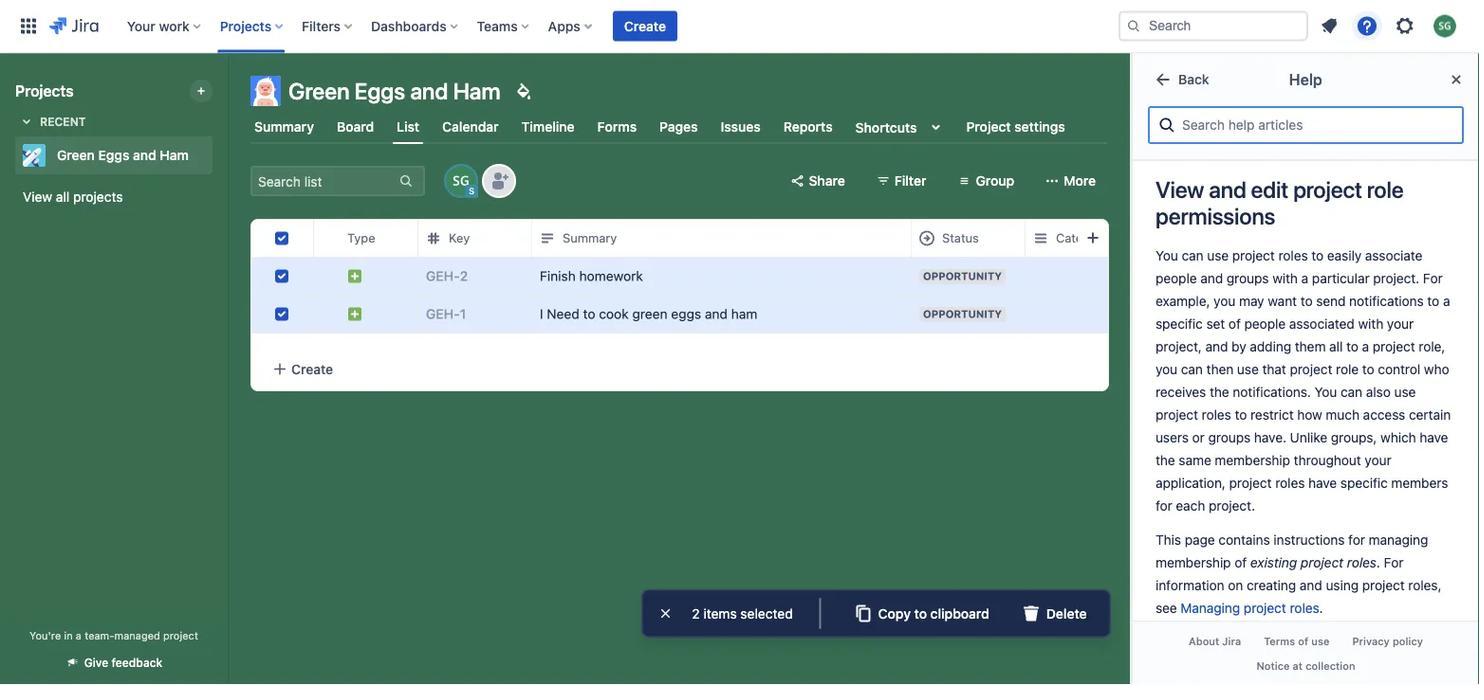 Task type: vqa. For each thing, say whether or not it's contained in the screenshot.
Privacy
yes



Task type: describe. For each thing, give the bounding box(es) containing it.
your work
[[127, 18, 190, 34]]

jira
[[1222, 636, 1241, 649]]

geh-2
[[426, 269, 468, 284]]

view for view and edit project role permissions
[[1156, 176, 1204, 203]]

1 vertical spatial project
[[163, 630, 198, 642]]

Search field
[[1119, 11, 1308, 41]]

status
[[942, 231, 979, 245]]

selected
[[740, 606, 793, 622]]

settings image
[[1394, 15, 1417, 37]]

add people image
[[488, 170, 510, 193]]

about jira
[[1189, 636, 1241, 649]]

category
[[1056, 231, 1109, 245]]

notifications image
[[1318, 15, 1341, 37]]

projects inside popup button
[[220, 18, 271, 34]]

0 horizontal spatial create
[[291, 361, 333, 377]]

terms of use
[[1264, 636, 1330, 649]]

projects
[[73, 189, 123, 205]]

add to starred image
[[207, 144, 230, 167]]

board link
[[333, 110, 378, 144]]

0 horizontal spatial summary
[[254, 119, 314, 135]]

and inside view and edit project role permissions
[[1209, 176, 1246, 203]]

row containing geh-1
[[251, 295, 1479, 334]]

privacy
[[1352, 636, 1390, 649]]

share
[[809, 173, 845, 189]]

timeline link
[[518, 110, 578, 144]]

and up view all projects link
[[133, 148, 156, 163]]

give feedback
[[84, 657, 163, 670]]

2 items selected
[[692, 606, 793, 622]]

geh-2 link
[[426, 267, 468, 286]]

privacy policy link
[[1341, 631, 1435, 655]]

filter
[[894, 173, 926, 189]]

forms link
[[594, 110, 641, 144]]

your work button
[[121, 11, 208, 41]]

use
[[1311, 636, 1330, 649]]

calendar link
[[438, 110, 502, 144]]

you're in a team-managed project
[[29, 630, 198, 642]]

0 horizontal spatial 2
[[460, 269, 468, 284]]

primary element
[[11, 0, 1119, 53]]

1 horizontal spatial eggs
[[355, 78, 405, 104]]

lead image
[[347, 269, 362, 284]]

give
[[84, 657, 108, 670]]

managed
[[114, 630, 160, 642]]

shortcuts button
[[852, 110, 951, 144]]

work
[[159, 18, 190, 34]]

view for view all projects
[[23, 189, 52, 205]]

type
[[347, 231, 375, 245]]

create project image
[[194, 83, 209, 99]]

and up list
[[410, 78, 448, 104]]

of
[[1298, 636, 1309, 649]]

geh-1
[[426, 306, 466, 322]]

reports
[[783, 119, 833, 135]]

lead image
[[347, 307, 362, 322]]

notice at collection
[[1257, 660, 1355, 673]]

your
[[127, 18, 155, 34]]

recent
[[40, 115, 86, 128]]

terms
[[1264, 636, 1295, 649]]

edit
[[1251, 176, 1289, 203]]

filters button
[[296, 11, 360, 41]]

create button inside primary element
[[613, 11, 677, 41]]

in
[[64, 630, 73, 642]]

tab list containing list
[[239, 110, 1119, 144]]

notice at collection link
[[1245, 655, 1367, 678]]

more button
[[1033, 166, 1107, 196]]

0 horizontal spatial green
[[57, 148, 95, 163]]

eggs
[[671, 306, 701, 322]]

role
[[1367, 176, 1404, 203]]

reports link
[[780, 110, 836, 144]]

geh- for 2
[[426, 269, 460, 284]]

sidebar navigation image
[[207, 76, 249, 114]]

terms of use link
[[1253, 631, 1341, 655]]

0 horizontal spatial to
[[583, 306, 595, 322]]

Search help articles field
[[1176, 108, 1454, 142]]

group
[[976, 173, 1014, 189]]

view and edit project role permissions
[[1156, 176, 1404, 230]]

privacy policy
[[1352, 636, 1423, 649]]

button to open the fields dropdown. open the fields dropdown to add fields to list view or create a new field image
[[1082, 227, 1104, 250]]

1 horizontal spatial summary
[[563, 231, 617, 245]]

notice
[[1257, 660, 1290, 673]]



Task type: locate. For each thing, give the bounding box(es) containing it.
0 vertical spatial ham
[[453, 78, 501, 104]]

summary link
[[250, 110, 318, 144]]

board
[[337, 119, 374, 135]]

appswitcher icon image
[[17, 15, 40, 37]]

collection
[[1306, 660, 1355, 673]]

dashboards button
[[365, 11, 466, 41]]

copy
[[878, 606, 911, 622]]

tab list
[[239, 110, 1119, 144]]

forms
[[597, 119, 637, 135]]

ham
[[731, 306, 758, 322]]

teams button
[[471, 11, 537, 41]]

deselect all items image
[[658, 607, 673, 622]]

0 horizontal spatial ham
[[160, 148, 189, 163]]

green up summary link
[[288, 78, 350, 104]]

settings
[[1014, 119, 1065, 135]]

help
[[1289, 71, 1323, 89]]

geh- for 1
[[426, 306, 460, 322]]

eggs up board
[[355, 78, 405, 104]]

filter button
[[864, 166, 938, 196]]

permissions
[[1156, 203, 1275, 230]]

timeline
[[521, 119, 575, 135]]

set background color image
[[512, 80, 535, 102]]

table containing geh-2
[[251, 219, 1479, 348]]

2 opportunity from the top
[[923, 308, 1002, 321]]

1 vertical spatial to
[[914, 606, 927, 622]]

row containing geh-2
[[251, 257, 1479, 296]]

banner
[[0, 0, 1479, 53]]

0 horizontal spatial project
[[163, 630, 198, 642]]

0 vertical spatial projects
[[220, 18, 271, 34]]

summary up finish homework
[[563, 231, 617, 245]]

and left ham
[[705, 306, 728, 322]]

1 vertical spatial eggs
[[98, 148, 129, 163]]

sam green image
[[446, 166, 476, 196]]

issues link
[[717, 110, 764, 144]]

teams
[[477, 18, 518, 34]]

feedback
[[112, 657, 163, 670]]

pages link
[[656, 110, 702, 144]]

to inside copy to clipboard button
[[914, 606, 927, 622]]

create inside primary element
[[624, 18, 666, 34]]

a
[[76, 630, 82, 642]]

0 vertical spatial green eggs and ham
[[288, 78, 501, 104]]

0 vertical spatial geh-
[[426, 269, 460, 284]]

share button
[[778, 166, 857, 196]]

1 row from the top
[[251, 219, 1479, 258]]

view inside view and edit project role permissions
[[1156, 176, 1204, 203]]

green
[[632, 306, 667, 322]]

delete
[[1046, 606, 1087, 622]]

0 vertical spatial green
[[288, 78, 350, 104]]

at
[[1293, 660, 1303, 673]]

project settings link
[[963, 110, 1069, 144]]

group button
[[945, 166, 1026, 196]]

green eggs and ham
[[288, 78, 501, 104], [57, 148, 189, 163]]

1 vertical spatial ham
[[160, 148, 189, 163]]

1 opportunity from the top
[[923, 270, 1002, 283]]

row
[[251, 219, 1479, 258], [251, 257, 1479, 296], [251, 295, 1479, 334]]

0 horizontal spatial eggs
[[98, 148, 129, 163]]

create button right 'apps' "dropdown button"
[[613, 11, 677, 41]]

team-
[[85, 630, 114, 642]]

to left cook
[[583, 306, 595, 322]]

2 left items
[[692, 606, 700, 622]]

opportunity for finish homework
[[923, 270, 1002, 283]]

create
[[624, 18, 666, 34], [291, 361, 333, 377]]

eggs
[[355, 78, 405, 104], [98, 148, 129, 163]]

green eggs and ham up list
[[288, 78, 501, 104]]

list
[[397, 119, 419, 135]]

0 horizontal spatial projects
[[15, 82, 74, 100]]

0 vertical spatial 2
[[460, 269, 468, 284]]

1 horizontal spatial view
[[1156, 176, 1204, 203]]

search image
[[1126, 19, 1141, 34]]

0 vertical spatial opportunity
[[923, 270, 1002, 283]]

projects up collapse recent projects image
[[15, 82, 74, 100]]

back button
[[1140, 65, 1221, 95]]

1 horizontal spatial project
[[1293, 176, 1362, 203]]

geh- up geh-1
[[426, 269, 460, 284]]

create button
[[613, 11, 677, 41], [251, 348, 1108, 391]]

policy
[[1393, 636, 1423, 649]]

1 horizontal spatial create
[[624, 18, 666, 34]]

1 vertical spatial green eggs and ham
[[57, 148, 189, 163]]

project settings
[[966, 119, 1065, 135]]

2 geh- from the top
[[426, 306, 460, 322]]

1 vertical spatial green
[[57, 148, 95, 163]]

projects button
[[214, 11, 290, 41]]

project
[[1293, 176, 1362, 203], [163, 630, 198, 642]]

filters
[[302, 18, 341, 34]]

2 up 1 at top
[[460, 269, 468, 284]]

0 vertical spatial eggs
[[355, 78, 405, 104]]

0 horizontal spatial view
[[23, 189, 52, 205]]

project right managed
[[163, 630, 198, 642]]

ham up calendar
[[453, 78, 501, 104]]

homework
[[579, 269, 643, 284]]

1 vertical spatial create
[[291, 361, 333, 377]]

1 horizontal spatial projects
[[220, 18, 271, 34]]

1 vertical spatial opportunity
[[923, 308, 1002, 321]]

apps button
[[542, 11, 599, 41]]

calendar
[[442, 119, 499, 135]]

summary up search list text field
[[254, 119, 314, 135]]

1 horizontal spatial to
[[914, 606, 927, 622]]

banner containing your work
[[0, 0, 1479, 53]]

opportunity for i need to cook green eggs and ham
[[923, 308, 1002, 321]]

1 vertical spatial create button
[[251, 348, 1108, 391]]

green eggs and ham up view all projects link
[[57, 148, 189, 163]]

project left role
[[1293, 176, 1362, 203]]

project
[[966, 119, 1011, 135]]

table
[[251, 219, 1479, 348]]

Search list text field
[[252, 168, 397, 194]]

view all projects link
[[15, 180, 213, 214]]

your profile and settings image
[[1434, 15, 1456, 37]]

1 horizontal spatial green
[[288, 78, 350, 104]]

key
[[449, 231, 470, 245]]

cook
[[599, 306, 629, 322]]

1 vertical spatial 2
[[692, 606, 700, 622]]

i
[[540, 306, 543, 322]]

1 vertical spatial projects
[[15, 82, 74, 100]]

copy to clipboard
[[878, 606, 989, 622]]

2 row from the top
[[251, 257, 1479, 296]]

geh- inside geh-2 link
[[426, 269, 460, 284]]

pages
[[660, 119, 698, 135]]

need
[[547, 306, 579, 322]]

1
[[460, 306, 466, 322]]

help image
[[1356, 15, 1379, 37]]

close image
[[1445, 68, 1468, 91]]

items
[[703, 606, 737, 622]]

0 vertical spatial create button
[[613, 11, 677, 41]]

copy to clipboard button
[[840, 599, 1001, 630]]

issues
[[721, 119, 761, 135]]

about jira button
[[1177, 631, 1253, 655]]

opportunity
[[923, 270, 1002, 283], [923, 308, 1002, 321]]

view
[[1156, 176, 1204, 203], [23, 189, 52, 205]]

1 horizontal spatial ham
[[453, 78, 501, 104]]

and
[[410, 78, 448, 104], [133, 148, 156, 163], [1209, 176, 1246, 203], [705, 306, 728, 322]]

finish
[[540, 269, 576, 284]]

eggs up view all projects link
[[98, 148, 129, 163]]

1 geh- from the top
[[426, 269, 460, 284]]

geh- down geh-2 link
[[426, 306, 460, 322]]

0 vertical spatial create
[[624, 18, 666, 34]]

apps
[[548, 18, 580, 34]]

collapse recent projects image
[[15, 110, 38, 133]]

project inside view and edit project role permissions
[[1293, 176, 1362, 203]]

finish homework
[[540, 269, 643, 284]]

0 horizontal spatial green eggs and ham
[[57, 148, 189, 163]]

give feedback button
[[54, 648, 174, 679]]

i need to cook green eggs and ham
[[540, 306, 758, 322]]

1 vertical spatial summary
[[563, 231, 617, 245]]

0 vertical spatial summary
[[254, 119, 314, 135]]

and left edit
[[1209, 176, 1246, 203]]

dashboards
[[371, 18, 447, 34]]

all
[[56, 189, 70, 205]]

view left all
[[23, 189, 52, 205]]

projects up sidebar navigation icon
[[220, 18, 271, 34]]

green eggs and ham link
[[15, 137, 205, 175]]

view all projects
[[23, 189, 123, 205]]

1 vertical spatial geh-
[[426, 306, 460, 322]]

geh-
[[426, 269, 460, 284], [426, 306, 460, 322]]

jira image
[[49, 15, 98, 37], [49, 15, 98, 37]]

projects
[[220, 18, 271, 34], [15, 82, 74, 100]]

about
[[1189, 636, 1219, 649]]

1 horizontal spatial green eggs and ham
[[288, 78, 501, 104]]

geh-1 link
[[426, 305, 466, 324]]

geh- inside "geh-1" link
[[426, 306, 460, 322]]

create button down eggs
[[251, 348, 1108, 391]]

clipboard
[[930, 606, 989, 622]]

0 vertical spatial project
[[1293, 176, 1362, 203]]

row containing type
[[251, 219, 1479, 258]]

1 horizontal spatial 2
[[692, 606, 700, 622]]

you're
[[29, 630, 61, 642]]

view left edit
[[1156, 176, 1204, 203]]

0 vertical spatial to
[[583, 306, 595, 322]]

shortcuts
[[855, 119, 917, 135]]

3 row from the top
[[251, 295, 1479, 334]]

to right copy on the right of the page
[[914, 606, 927, 622]]

ham left the add to starred image
[[160, 148, 189, 163]]

green down recent at the top left of the page
[[57, 148, 95, 163]]



